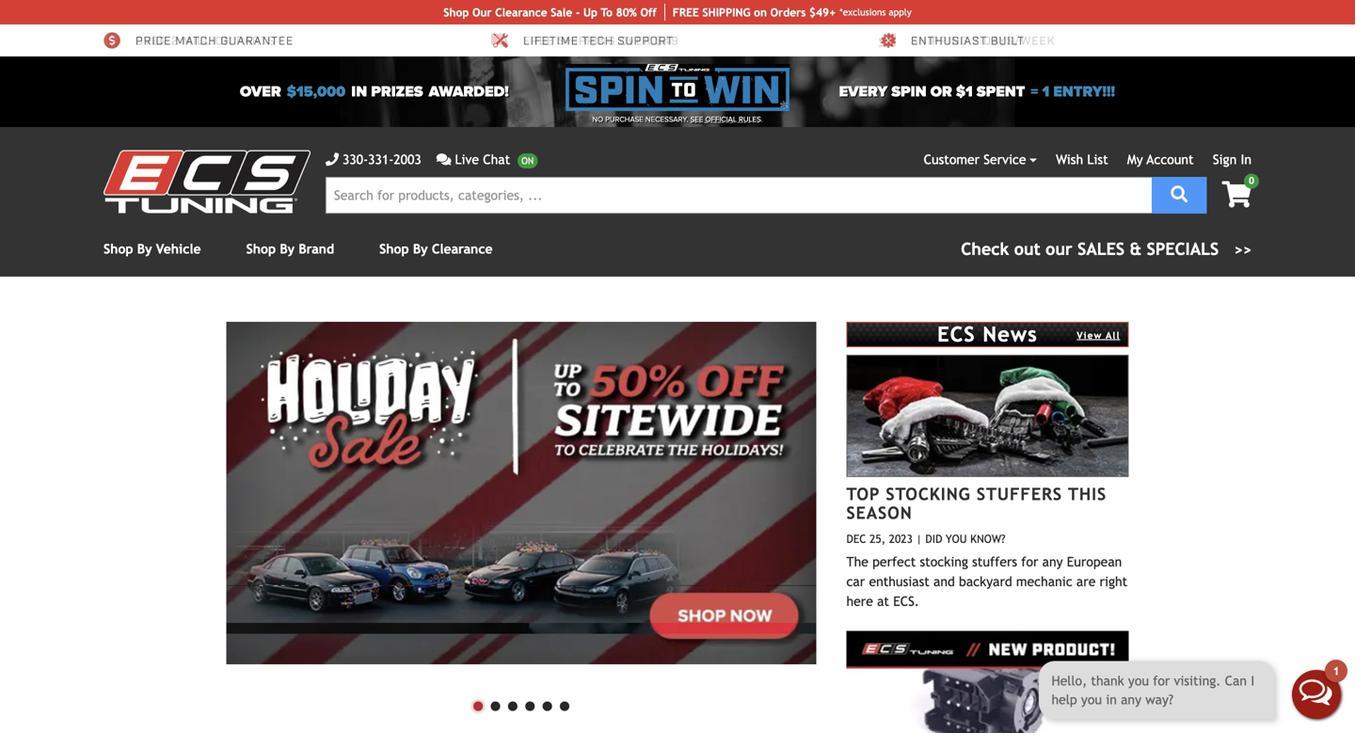 Task type: vqa. For each thing, say whether or not it's contained in the screenshot.
bottom HAVE
no



Task type: locate. For each thing, give the bounding box(es) containing it.
or
[[930, 83, 952, 101]]

0 link
[[1207, 174, 1259, 209]]

you
[[946, 532, 967, 545]]

wish list
[[1056, 152, 1108, 167]]

clearance for by
[[432, 241, 493, 256]]

shop by vehicle link
[[104, 241, 201, 256]]

0 vertical spatial over
[[136, 34, 168, 49]]

for
[[1021, 554, 1038, 569]]

right
[[1100, 574, 1128, 589]]

0 vertical spatial clearance
[[495, 6, 547, 19]]

stuffers
[[977, 484, 1062, 504]]

*exclusions
[[839, 7, 886, 17]]

by left brand
[[280, 241, 295, 256]]

top stocking stuffers this season image
[[846, 355, 1129, 477]]

ecs news
[[937, 322, 1038, 346]]

top stocking stuffers this season link
[[846, 484, 1107, 523]]

prizes
[[371, 83, 423, 101]]

4 • from the left
[[521, 685, 539, 723]]

shipping
[[911, 34, 969, 49]]

clearance
[[495, 6, 547, 19], [432, 241, 493, 256]]

backyard
[[959, 574, 1012, 589]]

1 horizontal spatial clearance
[[495, 6, 547, 19]]

by for vehicle
[[137, 241, 152, 256]]

ecs tuning 'spin to win' contest logo image
[[565, 64, 790, 111]]

clearance up "free"
[[495, 6, 547, 19]]

lifetime tech support
[[523, 34, 674, 49]]

no
[[592, 115, 603, 124]]

clearance down live
[[432, 241, 493, 256]]

over 2 million parts
[[136, 34, 276, 49]]

live chat
[[455, 152, 510, 167]]

-
[[576, 6, 580, 19]]

over $15,000 in prizes
[[240, 83, 423, 101]]

lifetime
[[523, 34, 579, 49]]

by
[[137, 241, 152, 256], [280, 241, 295, 256], [413, 241, 428, 256]]

over down guarantee
[[240, 83, 281, 101]]

top stocking stuffers this season
[[846, 484, 1107, 523]]

by for clearance
[[413, 241, 428, 256]]

2 horizontal spatial by
[[413, 241, 428, 256]]

by left the vehicle
[[137, 241, 152, 256]]

sign
[[1213, 152, 1237, 167]]

1 vertical spatial clearance
[[432, 241, 493, 256]]

7
[[972, 34, 980, 49]]

shop left brand
[[246, 241, 276, 256]]

*exclusions apply link
[[839, 5, 912, 19]]

customer service button
[[924, 150, 1037, 169]]

account
[[1147, 152, 1194, 167]]

the
[[846, 554, 868, 569]]

shop by clearance
[[379, 241, 493, 256]]

shop for shop by clearance
[[379, 241, 409, 256]]

1 horizontal spatial by
[[280, 241, 295, 256]]

free ship ping on orders $49+ *exclusions apply
[[673, 6, 912, 19]]

0 horizontal spatial clearance
[[432, 241, 493, 256]]

spent
[[977, 83, 1025, 101]]

are
[[1076, 574, 1096, 589]]

3 by from the left
[[413, 241, 428, 256]]

guarantee
[[221, 34, 294, 49]]

over for over $15,000 in prizes
[[240, 83, 281, 101]]

my account link
[[1127, 152, 1194, 167]]

shop for shop by vehicle
[[104, 241, 133, 256]]

in
[[351, 83, 367, 101]]

1 horizontal spatial over
[[240, 83, 281, 101]]

1 by from the left
[[137, 241, 152, 256]]

support
[[618, 34, 674, 49]]

necessary.
[[645, 115, 688, 124]]

$15,000
[[287, 83, 346, 101]]

$49+
[[809, 6, 836, 19]]

shipping 7 days/week
[[911, 34, 1055, 49]]

generic - ecs holiday sale image
[[226, 322, 816, 664]]

official
[[705, 115, 737, 124]]

new bremmen parts w10 w11 engine ignition switch image
[[846, 631, 1129, 733]]

shop by brand link
[[246, 241, 334, 256]]

1 vertical spatial over
[[240, 83, 281, 101]]

over left 2
[[136, 34, 168, 49]]

sales
[[1078, 239, 1125, 259]]

know?
[[970, 532, 1005, 545]]

to
[[601, 6, 613, 19]]

by down 2003
[[413, 241, 428, 256]]

my account
[[1127, 152, 1194, 167]]

over
[[620, 34, 652, 49]]

2023
[[889, 532, 913, 545]]

shop left the vehicle
[[104, 241, 133, 256]]

shop by brand
[[246, 241, 334, 256]]

my
[[1127, 152, 1143, 167]]

free
[[673, 6, 699, 19]]

0 horizontal spatial by
[[137, 241, 152, 256]]

and
[[934, 574, 955, 589]]

330-331-2003 link
[[326, 150, 421, 169]]

search image
[[1171, 186, 1188, 203]]

over
[[136, 34, 168, 49], [240, 83, 281, 101]]

in
[[1241, 152, 1252, 167]]

80%
[[616, 6, 637, 19]]

.
[[761, 115, 763, 124]]

=
[[1031, 83, 1038, 101]]

Search text field
[[326, 177, 1152, 214]]

clearance for our
[[495, 6, 547, 19]]

live chat link
[[436, 150, 538, 169]]

match
[[175, 34, 217, 49]]

ecs tuning image
[[104, 150, 311, 213]]

off
[[640, 6, 657, 19]]

perfect
[[872, 554, 916, 569]]

0 horizontal spatial over
[[136, 34, 168, 49]]

shop left the our
[[443, 6, 469, 19]]

•
[[469, 685, 487, 723], [487, 685, 504, 723], [504, 685, 521, 723], [521, 685, 539, 723], [539, 685, 556, 723], [556, 685, 573, 723]]

shop right brand
[[379, 241, 409, 256]]

2 by from the left
[[280, 241, 295, 256]]

3 • from the left
[[504, 685, 521, 723]]

phone image
[[326, 153, 339, 166]]

our
[[472, 6, 492, 19]]

purchase
[[605, 115, 644, 124]]



Task type: describe. For each thing, give the bounding box(es) containing it.
|
[[916, 532, 922, 545]]

shipping
[[558, 34, 616, 49]]

1 • from the left
[[469, 685, 487, 723]]

shop for shop by brand
[[246, 241, 276, 256]]

on
[[754, 6, 767, 19]]

$1
[[956, 83, 973, 101]]

330-
[[343, 152, 368, 167]]

specials
[[1147, 239, 1219, 259]]

&
[[1130, 239, 1142, 259]]

no purchase necessary. see official rules .
[[592, 115, 763, 124]]

days/week
[[983, 34, 1055, 49]]

wish
[[1056, 152, 1083, 167]]

comments image
[[436, 153, 451, 166]]

every
[[839, 83, 888, 101]]

0
[[1249, 175, 1254, 186]]

any
[[1042, 554, 1063, 569]]

every spin or $1 spent = 1 entry!!!
[[839, 83, 1115, 101]]

entry!!!
[[1053, 83, 1115, 101]]

ship
[[702, 6, 726, 19]]

shopping cart image
[[1222, 181, 1252, 207]]

here
[[846, 594, 873, 609]]

brand
[[299, 241, 334, 256]]

built
[[991, 34, 1025, 49]]

sales & specials
[[1078, 239, 1219, 259]]

enthusiast built
[[911, 34, 1025, 49]]

view
[[1077, 330, 1102, 341]]

25,
[[870, 532, 886, 545]]

$49
[[655, 34, 679, 49]]

ping
[[726, 6, 751, 19]]

orders
[[770, 6, 806, 19]]

over 2 million parts link
[[104, 32, 276, 49]]

sign in
[[1213, 152, 1252, 167]]

1
[[1042, 83, 1049, 101]]

at
[[877, 594, 889, 609]]

vehicle
[[156, 241, 201, 256]]

5 • from the left
[[539, 685, 556, 723]]

331-
[[368, 152, 394, 167]]

• • • • • •
[[469, 685, 573, 723]]

stocking
[[886, 484, 971, 504]]

did
[[925, 532, 942, 545]]

rules
[[739, 115, 761, 124]]

see
[[690, 115, 703, 124]]

european
[[1067, 554, 1122, 569]]

enthusiast built link
[[879, 32, 1025, 49]]

2
[[171, 34, 179, 49]]

shop by clearance link
[[379, 241, 493, 256]]

list
[[1087, 152, 1108, 167]]

enthusiast
[[869, 574, 930, 589]]

parts
[[236, 34, 276, 49]]

330-331-2003
[[343, 152, 421, 167]]

this
[[1068, 484, 1107, 504]]

up
[[583, 6, 598, 19]]

6 • from the left
[[556, 685, 573, 723]]

live
[[455, 152, 479, 167]]

news
[[983, 322, 1038, 346]]

dec
[[846, 532, 866, 545]]

ecs.
[[893, 594, 919, 609]]

by for brand
[[280, 241, 295, 256]]

chat
[[483, 152, 510, 167]]

2003
[[394, 152, 421, 167]]

million
[[183, 34, 233, 49]]

dec 25, 2023 | did you know? the perfect stocking stuffers for any european car enthusiast and backyard mechanic are right here at ecs.
[[846, 532, 1128, 609]]

all
[[1106, 330, 1120, 341]]

over for over 2 million parts
[[136, 34, 168, 49]]

tech
[[582, 34, 614, 49]]

sale
[[551, 6, 572, 19]]

shop our clearance sale - up to 80% off link
[[443, 4, 665, 21]]

wish list link
[[1056, 152, 1108, 167]]

sign in link
[[1213, 152, 1252, 167]]

free shipping over $49
[[523, 34, 679, 49]]

free shipping over $49 link
[[491, 32, 679, 49]]

2 • from the left
[[487, 685, 504, 723]]

shop our clearance sale - up to 80% off
[[443, 6, 657, 19]]

price match guarantee
[[136, 34, 294, 49]]

shop for shop our clearance sale - up to 80% off
[[443, 6, 469, 19]]

enthusiast
[[911, 34, 987, 49]]

sales & specials link
[[961, 236, 1252, 262]]

lifetime tech support link
[[491, 32, 674, 49]]

view all
[[1077, 330, 1120, 341]]

mechanic
[[1016, 574, 1072, 589]]



